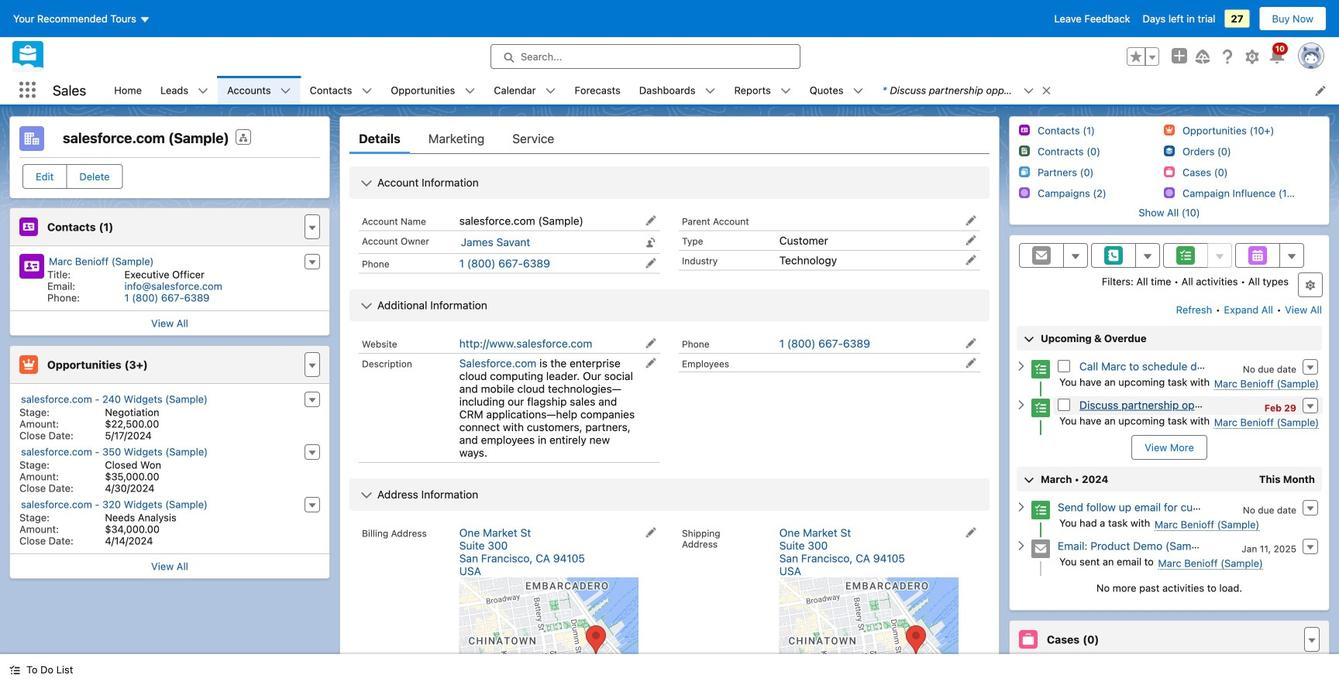 Task type: vqa. For each thing, say whether or not it's contained in the screenshot.
Action column header
no



Task type: describe. For each thing, give the bounding box(es) containing it.
6 list item from the left
[[630, 76, 725, 105]]

edit website image
[[646, 338, 657, 349]]

9 list item from the left
[[873, 76, 1059, 105]]

contacts image
[[1019, 125, 1030, 136]]

3 list item from the left
[[300, 76, 382, 105]]

salesforce.com - 320 widgets (sample) element
[[10, 496, 329, 549]]

edit billing address image
[[646, 528, 657, 539]]

edit shipping address image
[[966, 528, 977, 539]]

tabs tab list
[[350, 123, 990, 154]]

1 vertical spatial opportunities image
[[19, 356, 38, 374]]

account image
[[19, 126, 44, 151]]

salesforce.com - 350 widgets (sample) element
[[10, 443, 329, 496]]

edit employees image
[[966, 358, 977, 369]]

edit type image
[[966, 235, 977, 246]]

cases image
[[1164, 167, 1175, 178]]

edit parent account image
[[966, 215, 977, 226]]

marc benioff (sample) element
[[10, 253, 329, 305]]

edit description image
[[646, 358, 657, 369]]

2 task image from the top
[[1032, 399, 1050, 418]]

orders image
[[1164, 146, 1175, 157]]

campaigns image
[[1019, 188, 1030, 198]]



Task type: locate. For each thing, give the bounding box(es) containing it.
0 horizontal spatial edit phone image
[[646, 258, 657, 269]]

1 vertical spatial task image
[[1032, 399, 1050, 418]]

1 horizontal spatial opportunities image
[[1164, 125, 1175, 136]]

contacts image
[[19, 218, 38, 236]]

list
[[105, 76, 1339, 105]]

4 list item from the left
[[382, 76, 485, 105]]

edit industry image
[[966, 255, 977, 266]]

5 list item from the left
[[485, 76, 565, 105]]

text default image
[[198, 86, 209, 97], [280, 86, 291, 97], [361, 86, 372, 97], [545, 86, 556, 97], [780, 86, 791, 97], [853, 86, 864, 97], [1023, 86, 1034, 97], [360, 300, 373, 313], [1016, 400, 1027, 411], [360, 490, 373, 502], [1016, 502, 1027, 513], [1016, 541, 1027, 552]]

0 vertical spatial edit phone image
[[646, 258, 657, 269]]

0 horizontal spatial opportunities image
[[19, 356, 38, 374]]

edit account name image
[[646, 215, 657, 226]]

0 vertical spatial opportunities image
[[1164, 125, 1175, 136]]

1 task image from the top
[[1032, 361, 1050, 379]]

salesforce.com - 240 widgets (sample) element
[[10, 391, 329, 443]]

opportunities image
[[1164, 125, 1175, 136], [19, 356, 38, 374]]

partners image
[[1019, 167, 1030, 178]]

cases image
[[1019, 631, 1038, 650]]

0 vertical spatial task image
[[1032, 361, 1050, 379]]

7 list item from the left
[[725, 76, 800, 105]]

campaign influence image
[[1164, 188, 1175, 198]]

task image
[[1032, 502, 1050, 520]]

2 list item from the left
[[218, 76, 300, 105]]

1 horizontal spatial edit phone image
[[966, 338, 977, 349]]

edit phone image
[[646, 258, 657, 269], [966, 338, 977, 349]]

contracts image
[[1019, 146, 1030, 157]]

edit phone image down edit account name icon
[[646, 258, 657, 269]]

text default image
[[1041, 85, 1052, 96], [464, 86, 475, 97], [705, 86, 716, 97], [360, 177, 373, 190], [1016, 361, 1027, 372], [9, 665, 20, 676]]

list item
[[151, 76, 218, 105], [218, 76, 300, 105], [300, 76, 382, 105], [382, 76, 485, 105], [485, 76, 565, 105], [630, 76, 725, 105], [725, 76, 800, 105], [800, 76, 873, 105], [873, 76, 1059, 105]]

8 list item from the left
[[800, 76, 873, 105]]

1 list item from the left
[[151, 76, 218, 105]]

tab panel
[[350, 154, 1012, 686]]

email image
[[1032, 540, 1050, 559]]

group
[[1127, 47, 1160, 66]]

1 vertical spatial edit phone image
[[966, 338, 977, 349]]

task image
[[1032, 361, 1050, 379], [1032, 399, 1050, 418]]

status
[[1016, 583, 1323, 594]]

edit phone image up edit employees icon
[[966, 338, 977, 349]]



